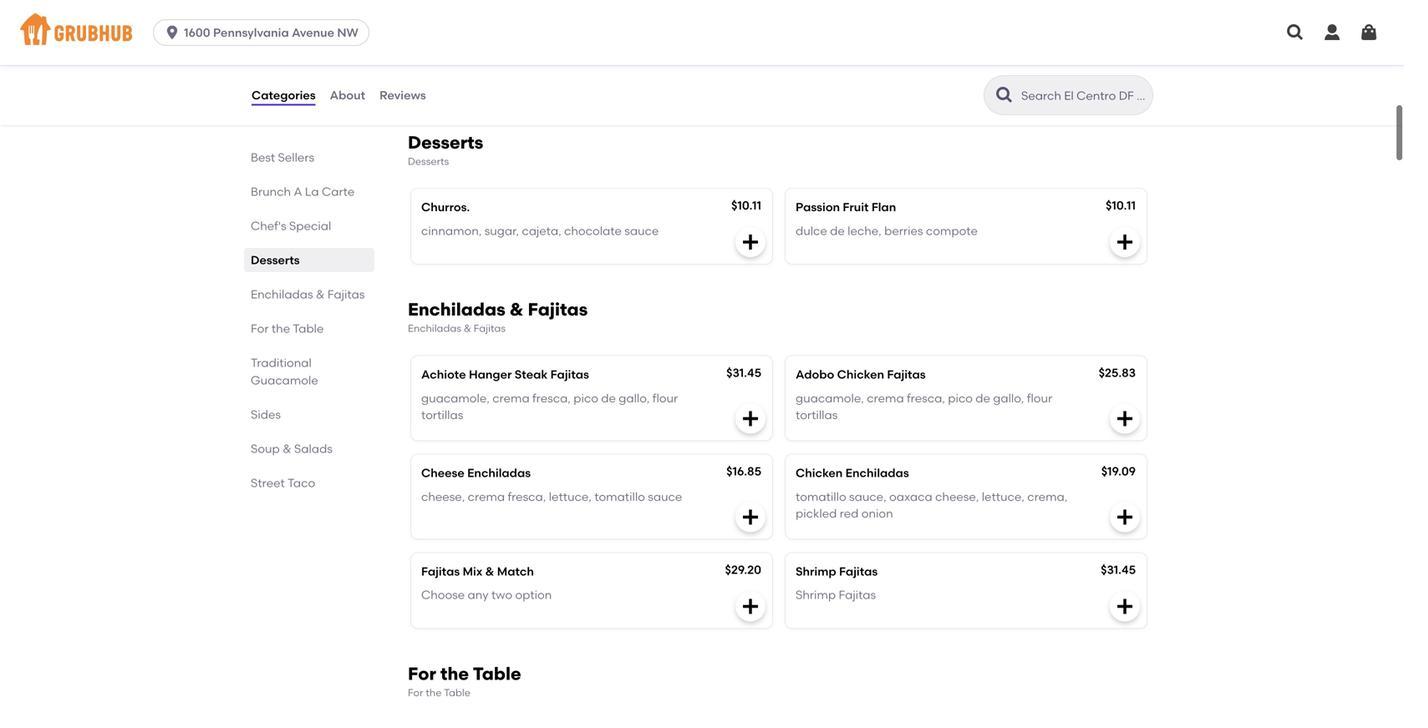 Task type: locate. For each thing, give the bounding box(es) containing it.
& for enchiladas & fajitas
[[316, 287, 325, 302]]

2 horizontal spatial de
[[976, 391, 990, 406]]

tortillas for adobo
[[796, 408, 838, 423]]

leche,
[[848, 224, 882, 238]]

table for for the table for the table
[[473, 664, 521, 685]]

fresca, down cheese enchiladas
[[508, 490, 546, 504]]

2 $10.11 from the left
[[1106, 199, 1136, 213]]

1 vertical spatial desserts
[[408, 155, 449, 167]]

adobo chicken fajitas
[[796, 368, 926, 382]]

shrimp fajitas
[[796, 565, 878, 579], [796, 588, 876, 603]]

$31.45
[[726, 366, 761, 380], [1101, 563, 1136, 577]]

cinnamon, sugar, cajeta, chocolate sauce
[[421, 224, 659, 238]]

0 horizontal spatial gallo,
[[619, 391, 650, 406]]

special
[[289, 219, 331, 233]]

about button
[[329, 65, 366, 125]]

1 horizontal spatial sauce,
[[849, 490, 886, 504]]

1 shrimp from the top
[[796, 565, 836, 579]]

desserts up churros.
[[408, 155, 449, 167]]

2 guacamole, from the left
[[796, 391, 864, 406]]

avenue
[[292, 25, 334, 40]]

citrus
[[469, 48, 500, 62]]

svg image for guacamole, crema fresca, pico de gallo, flour tortillas
[[740, 409, 761, 429]]

reviews
[[379, 88, 426, 102]]

1 tortillas from the left
[[421, 408, 463, 423]]

1 horizontal spatial tortillas
[[796, 408, 838, 423]]

tortillas down adobo
[[796, 408, 838, 423]]

1 vertical spatial table
[[473, 664, 521, 685]]

a
[[294, 185, 302, 199]]

pico
[[574, 391, 598, 406], [948, 391, 973, 406]]

1 vertical spatial chicken
[[796, 466, 843, 481]]

0 horizontal spatial pico
[[574, 391, 598, 406]]

0 horizontal spatial guacamole, crema fresca, pico de gallo, flour tortillas
[[421, 391, 678, 423]]

crema down cheese enchiladas
[[468, 490, 505, 504]]

for
[[251, 322, 269, 336], [408, 664, 436, 685], [408, 687, 423, 699]]

1 horizontal spatial gallo,
[[993, 391, 1024, 406]]

1 horizontal spatial $31.45
[[1101, 563, 1136, 577]]

desserts for desserts
[[251, 253, 300, 267]]

1 flour from the left
[[653, 391, 678, 406]]

chicken
[[837, 368, 884, 382], [796, 466, 843, 481]]

achiote
[[421, 368, 466, 382]]

guacamole
[[251, 374, 318, 388]]

0 horizontal spatial cheese,
[[421, 490, 465, 504]]

enchiladas
[[251, 287, 313, 302], [408, 299, 505, 321], [408, 323, 461, 335], [467, 466, 531, 481], [846, 466, 909, 481]]

0 horizontal spatial tomatillo
[[594, 490, 645, 504]]

0 vertical spatial for
[[251, 322, 269, 336]]

guacamole, for achiote
[[421, 391, 490, 406]]

chef's
[[251, 219, 286, 233]]

1 horizontal spatial guacamole,
[[796, 391, 864, 406]]

2 gallo, from the left
[[993, 391, 1024, 406]]

crema down achiote hanger steak fajitas
[[492, 391, 530, 406]]

0 horizontal spatial sauce,
[[659, 48, 697, 62]]

pico for achiote hanger steak fajitas
[[574, 391, 598, 406]]

for the table
[[251, 322, 324, 336]]

2 flour from the left
[[1027, 391, 1052, 406]]

$29.20
[[725, 563, 761, 577]]

sauce, right chipotle
[[659, 48, 697, 62]]

& up achiote hanger steak fajitas
[[510, 299, 524, 321]]

0 vertical spatial $31.45
[[726, 366, 761, 380]]

churros.
[[421, 200, 470, 215]]

brunch a la carte
[[251, 185, 355, 199]]

1 gallo, from the left
[[619, 391, 650, 406]]

cheese
[[421, 466, 464, 481]]

charred citrus marinated shrimp, chipotle sauce, grilled green onions, mexican rice
[[421, 48, 697, 79]]

0 horizontal spatial guacamole,
[[421, 391, 490, 406]]

steak
[[515, 368, 548, 382]]

guacamole, down achiote
[[421, 391, 490, 406]]

de
[[830, 224, 845, 238], [601, 391, 616, 406], [976, 391, 990, 406]]

0 horizontal spatial tortillas
[[421, 408, 463, 423]]

1 horizontal spatial $10.11
[[1106, 199, 1136, 213]]

& up 'for the table'
[[316, 287, 325, 302]]

1 horizontal spatial tomatillo
[[796, 490, 846, 504]]

0 horizontal spatial $31.45
[[726, 366, 761, 380]]

2 tortillas from the left
[[796, 408, 838, 423]]

2 horizontal spatial table
[[473, 664, 521, 685]]

1 vertical spatial sauce
[[648, 490, 682, 504]]

svg image
[[1285, 23, 1305, 43], [164, 24, 181, 41], [1115, 232, 1135, 253], [740, 409, 761, 429], [740, 508, 761, 528], [1115, 597, 1135, 617]]

fajitas mix & match
[[421, 565, 534, 579]]

cheese,
[[421, 490, 465, 504], [935, 490, 979, 504]]

brunch
[[251, 185, 291, 199]]

2 pico from the left
[[948, 391, 973, 406]]

2 lettuce, from the left
[[982, 490, 1025, 504]]

$10.11 for cinnamon, sugar, cajeta, chocolate sauce
[[731, 199, 761, 213]]

0 horizontal spatial lettuce,
[[549, 490, 592, 504]]

1 vertical spatial the
[[440, 664, 469, 685]]

1 horizontal spatial guacamole, crema fresca, pico de gallo, flour tortillas
[[796, 391, 1052, 423]]

sauce,
[[659, 48, 697, 62], [849, 490, 886, 504]]

0 horizontal spatial de
[[601, 391, 616, 406]]

chicken right adobo
[[837, 368, 884, 382]]

dulce de leche, berries compote
[[796, 224, 978, 238]]

green
[[459, 65, 492, 79]]

0 vertical spatial sauce,
[[659, 48, 697, 62]]

1 vertical spatial shrimp
[[796, 588, 836, 603]]

lettuce,
[[549, 490, 592, 504], [982, 490, 1025, 504]]

$10.11 for dulce de leche, berries compote
[[1106, 199, 1136, 213]]

$25.83
[[1099, 366, 1136, 380]]

1 vertical spatial sauce,
[[849, 490, 886, 504]]

table for for the table
[[293, 322, 324, 336]]

tomatillo
[[594, 490, 645, 504], [796, 490, 846, 504]]

0 horizontal spatial table
[[293, 322, 324, 336]]

enchiladas & fajitas enchiladas & fajitas
[[408, 299, 588, 335]]

guacamole, crema fresca, pico de gallo, flour tortillas for steak
[[421, 391, 678, 423]]

2 vertical spatial the
[[426, 687, 442, 699]]

1 $10.11 from the left
[[731, 199, 761, 213]]

0 horizontal spatial flour
[[653, 391, 678, 406]]

svg image for shrimp fajitas
[[1115, 597, 1135, 617]]

best
[[251, 150, 275, 165]]

crema
[[492, 391, 530, 406], [867, 391, 904, 406], [468, 490, 505, 504]]

2 shrimp from the top
[[796, 588, 836, 603]]

flour for $31.45
[[653, 391, 678, 406]]

desserts down the chef's
[[251, 253, 300, 267]]

1 pico from the left
[[574, 391, 598, 406]]

crema down adobo chicken fajitas
[[867, 391, 904, 406]]

0 vertical spatial shrimp fajitas
[[796, 565, 878, 579]]

& for enchiladas & fajitas enchiladas & fajitas
[[510, 299, 524, 321]]

0 vertical spatial the
[[272, 322, 290, 336]]

flour
[[653, 391, 678, 406], [1027, 391, 1052, 406]]

tortillas
[[421, 408, 463, 423], [796, 408, 838, 423]]

gallo,
[[619, 391, 650, 406], [993, 391, 1024, 406]]

guacamole, for adobo
[[796, 391, 864, 406]]

1 cheese, from the left
[[421, 490, 465, 504]]

crema for fajitas
[[867, 391, 904, 406]]

1 vertical spatial shrimp fajitas
[[796, 588, 876, 603]]

traditional guacamole
[[251, 356, 318, 388]]

2 tomatillo from the left
[[796, 490, 846, 504]]

fresca, down adobo chicken fajitas
[[907, 391, 945, 406]]

about
[[330, 88, 365, 102]]

shrimp
[[796, 565, 836, 579], [796, 588, 836, 603]]

choose
[[421, 588, 465, 603]]

carte
[[322, 185, 355, 199]]

sauce, inside charred citrus marinated shrimp, chipotle sauce, grilled green onions, mexican rice
[[659, 48, 697, 62]]

svg image
[[1322, 23, 1342, 43], [1359, 23, 1379, 43], [740, 66, 761, 86], [740, 232, 761, 253], [1115, 409, 1135, 429], [1115, 508, 1135, 528], [740, 597, 761, 617]]

1 horizontal spatial flour
[[1027, 391, 1052, 406]]

table
[[293, 322, 324, 336], [473, 664, 521, 685], [444, 687, 470, 699]]

fresca, down steak
[[532, 391, 571, 406]]

0 horizontal spatial $10.11
[[731, 199, 761, 213]]

2 vertical spatial for
[[408, 687, 423, 699]]

charred citrus marinated shrimp, chipotle sauce, grilled green onions, mexican rice button
[[411, 13, 772, 98]]

tomatillo sauce, oaxaca cheese, lettuce, crema, pickled red onion
[[796, 490, 1068, 521]]

& right mix
[[485, 565, 494, 579]]

&
[[316, 287, 325, 302], [510, 299, 524, 321], [464, 323, 471, 335], [283, 442, 291, 456], [485, 565, 494, 579]]

0 vertical spatial table
[[293, 322, 324, 336]]

tortillas down achiote
[[421, 408, 463, 423]]

& right soup
[[283, 442, 291, 456]]

1 horizontal spatial cheese,
[[935, 490, 979, 504]]

0 vertical spatial shrimp
[[796, 565, 836, 579]]

guacamole,
[[421, 391, 490, 406], [796, 391, 864, 406]]

sauce, inside tomatillo sauce, oaxaca cheese, lettuce, crema, pickled red onion
[[849, 490, 886, 504]]

2 vertical spatial table
[[444, 687, 470, 699]]

1 tomatillo from the left
[[594, 490, 645, 504]]

1 vertical spatial for
[[408, 664, 436, 685]]

1 vertical spatial $31.45
[[1101, 563, 1136, 577]]

2 cheese, from the left
[[935, 490, 979, 504]]

1 guacamole, from the left
[[421, 391, 490, 406]]

red
[[840, 507, 859, 521]]

street
[[251, 476, 285, 491]]

guacamole, crema fresca, pico de gallo, flour tortillas down steak
[[421, 391, 678, 423]]

onions,
[[495, 65, 535, 79]]

1 horizontal spatial pico
[[948, 391, 973, 406]]

hanger
[[469, 368, 512, 382]]

sauce, up onion
[[849, 490, 886, 504]]

guacamole, crema fresca, pico de gallo, flour tortillas down adobo chicken fajitas
[[796, 391, 1052, 423]]

2 guacamole, crema fresca, pico de gallo, flour tortillas from the left
[[796, 391, 1052, 423]]

guacamole, down adobo
[[796, 391, 864, 406]]

0 vertical spatial desserts
[[408, 132, 483, 153]]

choose any two option
[[421, 588, 552, 603]]

cheese, right oaxaca
[[935, 490, 979, 504]]

$10.11
[[731, 199, 761, 213], [1106, 199, 1136, 213]]

desserts inside desserts desserts
[[408, 155, 449, 167]]

1 horizontal spatial lettuce,
[[982, 490, 1025, 504]]

cheese, down cheese
[[421, 490, 465, 504]]

chicken up 'pickled'
[[796, 466, 843, 481]]

soup
[[251, 442, 280, 456]]

fresca,
[[532, 391, 571, 406], [907, 391, 945, 406], [508, 490, 546, 504]]

search icon image
[[995, 85, 1015, 105]]

1600 pennsylvania avenue nw
[[184, 25, 358, 40]]

desserts down the reviews button
[[408, 132, 483, 153]]

2 vertical spatial desserts
[[251, 253, 300, 267]]

1 guacamole, crema fresca, pico de gallo, flour tortillas from the left
[[421, 391, 678, 423]]



Task type: vqa. For each thing, say whether or not it's contained in the screenshot.
'Ginger Ale' image
no



Task type: describe. For each thing, give the bounding box(es) containing it.
two
[[491, 588, 512, 603]]

fresca, for steak
[[532, 391, 571, 406]]

crema for steak
[[492, 391, 530, 406]]

crema,
[[1027, 490, 1068, 504]]

1600 pennsylvania avenue nw button
[[153, 19, 376, 46]]

& for soup & salads
[[283, 442, 291, 456]]

nw
[[337, 25, 358, 40]]

marinated
[[503, 48, 563, 62]]

for for for the table
[[251, 322, 269, 336]]

guacamole, crema fresca, pico de gallo, flour tortillas for fajitas
[[796, 391, 1052, 423]]

match
[[497, 565, 534, 579]]

lettuce, inside tomatillo sauce, oaxaca cheese, lettuce, crema, pickled red onion
[[982, 490, 1025, 504]]

mexican
[[538, 65, 587, 79]]

categories
[[252, 88, 316, 102]]

tomatillo inside tomatillo sauce, oaxaca cheese, lettuce, crema, pickled red onion
[[796, 490, 846, 504]]

de for adobo chicken fajitas
[[976, 391, 990, 406]]

cheese, inside tomatillo sauce, oaxaca cheese, lettuce, crema, pickled red onion
[[935, 490, 979, 504]]

fresca, for fajitas
[[907, 391, 945, 406]]

grilled
[[421, 65, 456, 79]]

categories button
[[251, 65, 316, 125]]

achiote hanger steak fajitas
[[421, 368, 589, 382]]

option
[[515, 588, 552, 603]]

$19.09
[[1101, 465, 1136, 479]]

la
[[305, 185, 319, 199]]

chicken enchiladas
[[796, 466, 909, 481]]

pennsylvania
[[213, 25, 289, 40]]

cheese enchiladas
[[421, 466, 531, 481]]

main navigation navigation
[[0, 0, 1404, 65]]

for the table for the table
[[408, 664, 521, 699]]

chef's special
[[251, 219, 331, 233]]

1 horizontal spatial table
[[444, 687, 470, 699]]

fruit
[[843, 200, 869, 215]]

gallo, for achiote hanger steak fajitas
[[619, 391, 650, 406]]

soup & salads
[[251, 442, 333, 456]]

2 shrimp fajitas from the top
[[796, 588, 876, 603]]

svg image for cheese, crema fresca, lettuce, tomatillo sauce
[[740, 508, 761, 528]]

shrimp,
[[566, 48, 608, 62]]

sugar,
[[484, 224, 519, 238]]

flour for $25.83
[[1027, 391, 1052, 406]]

pico for adobo chicken fajitas
[[948, 391, 973, 406]]

mix
[[463, 565, 482, 579]]

compote
[[926, 224, 978, 238]]

oaxaca
[[889, 490, 932, 504]]

chipotle
[[610, 48, 657, 62]]

de for achiote hanger steak fajitas
[[601, 391, 616, 406]]

1600
[[184, 25, 210, 40]]

1 shrimp fajitas from the top
[[796, 565, 878, 579]]

tortillas for achiote
[[421, 408, 463, 423]]

the for for the table
[[272, 322, 290, 336]]

$31.45 for guacamole, crema fresca, pico de gallo, flour tortillas
[[726, 366, 761, 380]]

for for for the table for the table
[[408, 664, 436, 685]]

sellers
[[278, 150, 314, 165]]

best sellers
[[251, 150, 314, 165]]

0 vertical spatial chicken
[[837, 368, 884, 382]]

svg image inside 1600 pennsylvania avenue nw button
[[164, 24, 181, 41]]

svg image for dulce de leche, berries compote
[[1115, 232, 1135, 253]]

desserts for desserts desserts
[[408, 132, 483, 153]]

0 vertical spatial sauce
[[624, 224, 659, 238]]

$16.85
[[726, 465, 761, 479]]

cajeta,
[[522, 224, 561, 238]]

cheese, crema fresca, lettuce, tomatillo sauce
[[421, 490, 682, 504]]

Search El Centro DF - Georgetown search field
[[1020, 88, 1147, 104]]

onion
[[861, 507, 893, 521]]

berries
[[884, 224, 923, 238]]

rice
[[589, 65, 611, 79]]

the for for the table for the table
[[440, 664, 469, 685]]

sides
[[251, 408, 281, 422]]

chocolate
[[564, 224, 622, 238]]

salads
[[294, 442, 333, 456]]

enchiladas & fajitas
[[251, 287, 365, 302]]

passion fruit flan
[[796, 200, 896, 215]]

1 horizontal spatial de
[[830, 224, 845, 238]]

dulce
[[796, 224, 827, 238]]

traditional
[[251, 356, 312, 370]]

any
[[468, 588, 489, 603]]

1 lettuce, from the left
[[549, 490, 592, 504]]

taco
[[287, 476, 315, 491]]

cinnamon,
[[421, 224, 482, 238]]

street taco
[[251, 476, 315, 491]]

passion
[[796, 200, 840, 215]]

flan
[[872, 200, 896, 215]]

charred
[[421, 48, 466, 62]]

$31.45 for shrimp fajitas
[[1101, 563, 1136, 577]]

adobo
[[796, 368, 834, 382]]

& up hanger at the left bottom of page
[[464, 323, 471, 335]]

desserts desserts
[[408, 132, 483, 167]]

gallo, for adobo chicken fajitas
[[993, 391, 1024, 406]]

pickled
[[796, 507, 837, 521]]

reviews button
[[379, 65, 427, 125]]



